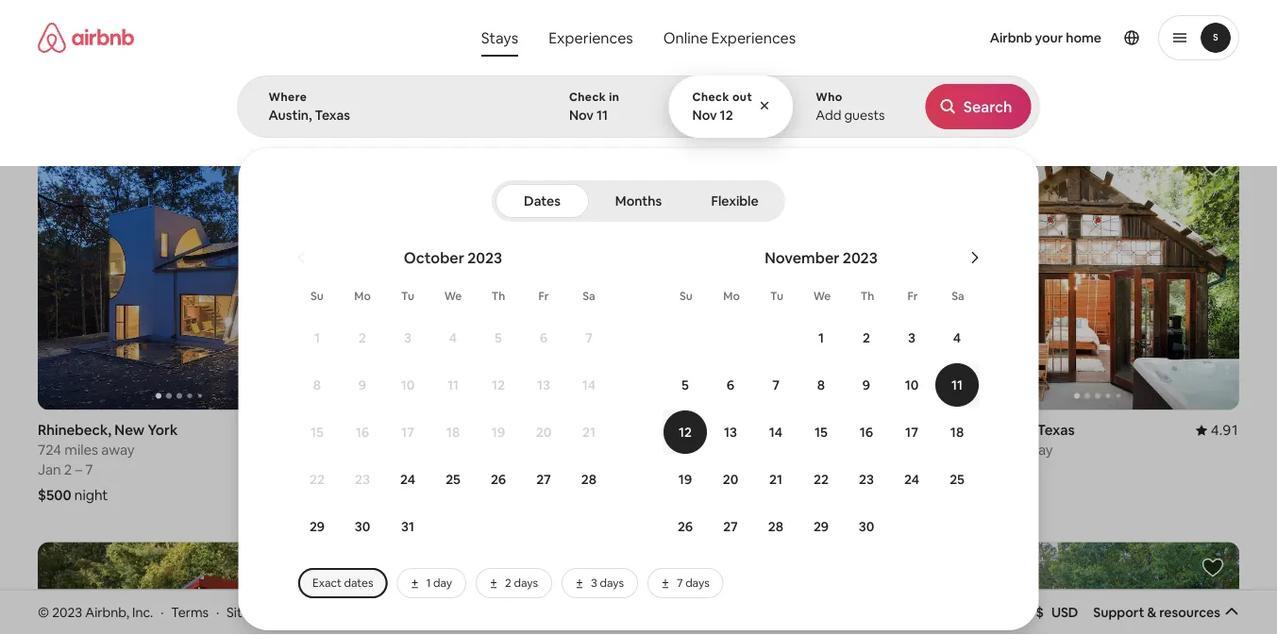 Task type: vqa. For each thing, say whether or not it's contained in the screenshot.
"bus"
no



Task type: describe. For each thing, give the bounding box(es) containing it.
0 vertical spatial 27 button
[[521, 457, 567, 502]]

2 fr from the left
[[908, 289, 918, 304]]

3 days
[[591, 576, 624, 591]]

0 vertical spatial 26 button
[[476, 457, 521, 502]]

22 inside lumberton, texas 879 miles away dec 17 – 22 $299
[[1013, 461, 1029, 479]]

2 up springfield,
[[359, 330, 366, 347]]

delgada,
[[386, 20, 445, 38]]

denmark
[[84, 20, 145, 38]]

23 for first the 23 button
[[355, 471, 370, 488]]

– inside lumberton, texas 879 miles away dec 17 – 22 $299
[[1003, 461, 1010, 479]]

night inside rhinebeck, new york 724 miles away jan 2 – 7 $500 night
[[74, 486, 108, 505]]

campton,
[[650, 421, 717, 440]]

lac-beauport, canada 893 miles away may 7 – 12 $292 night
[[956, 20, 1106, 103]]

3 for october 2023
[[404, 330, 412, 347]]

check out nov 12
[[693, 90, 753, 124]]

13 inside pelkosenniemi, finland 4,184 miles away jan 8 – 13 $159 night
[[698, 59, 712, 78]]

0 horizontal spatial 6 button
[[521, 315, 567, 361]]

add
[[816, 107, 842, 124]]

2 15 button from the left
[[799, 410, 844, 455]]

trending
[[820, 121, 867, 136]]

©
[[38, 604, 49, 621]]

1 su from the left
[[311, 289, 324, 304]]

4,281
[[38, 39, 71, 58]]

15 for 1st 15 button from right
[[815, 424, 828, 441]]

0 horizontal spatial 28 button
[[567, 457, 612, 502]]

rhinebeck, new york 724 miles away jan 2 – 7 $500 night
[[38, 421, 178, 505]]

lumberton, texas 879 miles away dec 17 – 22 $299
[[956, 421, 1075, 505]]

out
[[733, 90, 753, 104]]

calendar application
[[261, 228, 1278, 599]]

3 for november 2023
[[909, 330, 916, 347]]

1 29 from the left
[[310, 518, 325, 535]]

exact
[[313, 576, 342, 591]]

13 for leftmost 13 button
[[537, 377, 551, 394]]

2 mo from the left
[[724, 289, 740, 304]]

2 22 button from the left
[[799, 457, 844, 502]]

0 vertical spatial 7 button
[[567, 315, 612, 361]]

$
[[1037, 604, 1044, 621]]

893
[[956, 39, 981, 58]]

$299
[[956, 486, 990, 505]]

11 inside the check in nov 11
[[597, 107, 608, 124]]

rhinebeck,
[[38, 421, 112, 440]]

9 for second 9 button from the left
[[863, 377, 871, 394]]

miles inside lac-beauport, canada 893 miles away may 7 – 12 $292 night
[[984, 39, 1018, 58]]

jan inside rhinebeck, new york 724 miles away jan 2 – 7 $500 night
[[38, 461, 61, 479]]

where
[[269, 90, 307, 104]]

27 for the topmost 27 button
[[537, 471, 551, 488]]

Where field
[[269, 107, 516, 124]]

1 up 4.91 out of 5 average rating icon
[[314, 330, 320, 347]]

1 25 from the left
[[446, 471, 461, 488]]

stege,
[[38, 20, 81, 38]]

7 right mar
[[393, 59, 401, 78]]

4.91 out of 5 average rating image
[[278, 421, 321, 440]]

mar 2 – 7
[[344, 59, 401, 78]]

resources
[[1160, 604, 1221, 621]]

2 we from the left
[[814, 289, 831, 304]]

$159
[[650, 85, 681, 103]]

– inside stege, denmark 4,281 miles away jan 14 – 19
[[81, 59, 88, 78]]

12 inside lac-beauport, canada 893 miles away may 7 – 12 $292 night
[[1007, 59, 1021, 78]]

1 4.91 from the left
[[293, 421, 321, 440]]

$360
[[344, 486, 378, 505]]

1 inside the nov 1 – 6 $360 night
[[373, 461, 379, 479]]

jan for jan 8 – 13
[[650, 59, 673, 78]]

27 for bottommost 27 button
[[724, 518, 738, 535]]

lac-
[[956, 20, 985, 38]]

31
[[401, 518, 415, 535]]

– inside pelkosenniemi, finland 4,184 miles away jan 8 – 13 $159 night
[[688, 59, 695, 78]]

homes
[[655, 121, 691, 136]]

stays tab panel
[[238, 76, 1278, 631]]

1 horizontal spatial 6 button
[[708, 363, 754, 408]]

1 mo from the left
[[354, 289, 371, 304]]

1 11 button from the left
[[431, 363, 476, 408]]

0 vertical spatial 12 button
[[476, 363, 521, 408]]

flexible button
[[688, 184, 782, 218]]

$500
[[38, 486, 71, 505]]

7 days
[[677, 576, 710, 591]]

4.93 out of 5 average rating image
[[584, 20, 628, 38]]

21 for bottommost 21 button
[[770, 471, 783, 488]]

2 sa from the left
[[952, 289, 965, 304]]

tiny
[[630, 121, 652, 136]]

online experiences link
[[649, 19, 811, 57]]

months button
[[593, 184, 685, 218]]

1 horizontal spatial 26 button
[[663, 504, 708, 550]]

away inside rhinebeck, new york 724 miles away jan 2 – 7 $500 night
[[101, 441, 135, 459]]

sitemap
[[227, 604, 277, 621]]

6 inside the nov 1 – 6 $360 night
[[392, 461, 400, 479]]

22 for 2nd the '22' "button" from the right
[[310, 471, 325, 488]]

away for pelkosenniemi, finland 4,184 miles away jan 8 – 13 $159 night
[[723, 39, 757, 58]]

23 for second the 23 button
[[859, 471, 874, 488]]

2 29 from the left
[[814, 518, 829, 535]]

– right mar
[[383, 59, 390, 78]]

dec
[[956, 461, 983, 479]]

october 2023
[[404, 248, 503, 267]]

$684
[[650, 486, 684, 505]]

stays
[[481, 28, 519, 47]]

texas
[[1038, 421, 1075, 440]]

1 we from the left
[[445, 289, 462, 304]]

pelkosenniemi,
[[650, 20, 750, 38]]

your privacy choices
[[356, 604, 482, 621]]

miles for stege, denmark 4,281 miles away jan 14 – 19
[[75, 39, 108, 58]]

7 up 4.92 out of 5 average rating 'icon'
[[586, 330, 593, 347]]

1 horizontal spatial 28 button
[[754, 504, 799, 550]]

14 for top 14 button
[[583, 377, 596, 394]]

2023 for november
[[843, 248, 878, 267]]

2 button for november 2023
[[844, 315, 890, 361]]

2 right "day"
[[505, 576, 512, 591]]

lumberton,
[[956, 421, 1035, 440]]

miles for lumberton, texas 879 miles away dec 17 – 22 $299
[[983, 441, 1017, 459]]

check for 12
[[693, 90, 730, 104]]

879
[[956, 441, 980, 459]]

1 vertical spatial 20 button
[[708, 457, 754, 502]]

1 horizontal spatial 26
[[678, 518, 693, 535]]

7 inside rhinebeck, new york 724 miles away jan 2 – 7 $500 night
[[85, 461, 93, 479]]

&
[[1148, 604, 1157, 621]]

1 button for november
[[799, 315, 844, 361]]

miles for campton, kentucky 366 miles away nov 1 – 6 $684 night
[[678, 441, 712, 459]]

0 vertical spatial 21 button
[[567, 410, 612, 455]]

days for 2 days
[[514, 576, 538, 591]]

nov inside the check in nov 11
[[569, 107, 594, 124]]

2 4.91 from the left
[[1211, 421, 1240, 440]]

1 vertical spatial 19 button
[[663, 457, 708, 502]]

2 th from the left
[[861, 289, 875, 304]]

your
[[1036, 29, 1064, 46]]

17 for first 17 button from the left
[[401, 424, 414, 441]]

3 button for october 2023
[[385, 315, 431, 361]]

2 tu from the left
[[771, 289, 784, 304]]

0 horizontal spatial 13 button
[[521, 363, 567, 408]]

1 day
[[426, 576, 452, 591]]

terms link
[[171, 604, 209, 621]]

1 th from the left
[[492, 289, 506, 304]]

0 vertical spatial 14 button
[[567, 363, 612, 408]]

4,184
[[650, 39, 683, 58]]

choices
[[433, 604, 482, 621]]

724
[[38, 441, 61, 459]]

17 for 1st 17 button from right
[[906, 424, 919, 441]]

new
[[115, 421, 145, 440]]

countryside
[[721, 121, 787, 136]]

2 18 button from the left
[[935, 410, 980, 455]]

your
[[356, 604, 384, 621]]

2 16 button from the left
[[844, 410, 890, 455]]

1 sa from the left
[[583, 289, 596, 304]]

who
[[816, 90, 843, 104]]

4.93
[[599, 20, 628, 38]]

© 2023 airbnb, inc. ·
[[38, 604, 164, 621]]

terms
[[171, 604, 209, 621]]

7 right "3 days"
[[677, 576, 683, 591]]

2 9 button from the left
[[844, 363, 890, 408]]

– inside rhinebeck, new york 724 miles away jan 2 – 7 $500 night
[[75, 461, 82, 479]]

4.9 out of 5 average rating image
[[899, 421, 934, 440]]

1 down november 2023
[[819, 330, 824, 347]]

0 horizontal spatial 28
[[582, 471, 597, 488]]

none search field containing stays
[[238, 0, 1278, 631]]

1 vertical spatial 7 button
[[754, 363, 799, 408]]

0 horizontal spatial 19 button
[[476, 410, 521, 455]]

1 left "day"
[[426, 576, 431, 591]]

what can we help you find? tab list
[[466, 19, 649, 57]]

canada
[[1054, 20, 1106, 38]]

1 horizontal spatial 13 button
[[708, 410, 754, 455]]

4.92 out of 5 average rating image
[[584, 422, 628, 440]]

2 su from the left
[[680, 289, 693, 304]]

airbnb your home link
[[979, 18, 1113, 58]]

20 for topmost the 20 button
[[536, 424, 552, 441]]

1 horizontal spatial 5 button
[[663, 363, 708, 408]]

kentucky
[[720, 421, 783, 440]]

1 vertical spatial 12 button
[[663, 410, 708, 455]]

2 10 button from the left
[[890, 363, 935, 408]]

online experiences
[[664, 28, 796, 47]]

dates button
[[496, 184, 589, 218]]

november
[[765, 248, 840, 267]]

missouri
[[423, 421, 478, 440]]

1 25 button from the left
[[431, 457, 476, 502]]

nov 1 – 6 $360 night
[[344, 461, 414, 505]]

1 17 button from the left
[[385, 410, 431, 455]]

366
[[650, 441, 675, 459]]

airbnb,
[[85, 604, 129, 621]]

days for 7 days
[[686, 576, 710, 591]]

2 29 button from the left
[[799, 504, 844, 550]]

4 for october 2023
[[449, 330, 457, 347]]

16 for second 16 button from right
[[356, 424, 369, 441]]

0 horizontal spatial 26
[[491, 471, 506, 488]]

14 for bottom 14 button
[[770, 424, 783, 441]]

night inside campton, kentucky 366 miles away nov 1 – 6 $684 night
[[687, 486, 721, 505]]

9 for 2nd 9 button from the right
[[359, 377, 367, 394]]

who add guests
[[816, 90, 885, 124]]

support & resources button
[[1094, 604, 1240, 621]]

night inside lac-beauport, canada 893 miles away may 7 – 12 $292 night
[[992, 85, 1026, 103]]

– inside campton, kentucky 366 miles away nov 1 – 6 $684 night
[[688, 461, 695, 479]]

days for 3 days
[[600, 576, 624, 591]]



Task type: locate. For each thing, give the bounding box(es) containing it.
18 right springfield,
[[447, 424, 460, 441]]

1 horizontal spatial 9 button
[[844, 363, 890, 408]]

2023 right ©
[[52, 604, 82, 621]]

2 horizontal spatial 22
[[1013, 461, 1029, 479]]

13 for rightmost 13 button
[[724, 424, 738, 441]]

2 vertical spatial 19
[[679, 471, 692, 488]]

20 button down kentucky
[[708, 457, 754, 502]]

3 right 2 days
[[591, 576, 598, 591]]

0 horizontal spatial ·
[[161, 604, 164, 621]]

springfield, missouri
[[344, 421, 478, 440]]

12 button up $684
[[663, 410, 708, 455]]

19 down denmark
[[91, 59, 106, 78]]

online
[[664, 28, 708, 47]]

1 29 button from the left
[[295, 504, 340, 550]]

jan down the "724"
[[38, 461, 61, 479]]

campton, kentucky 366 miles away nov 1 – 6 $684 night
[[650, 421, 783, 505]]

12 inside check out nov 12
[[720, 107, 733, 124]]

lakefront
[[215, 121, 267, 136]]

group containing lakefront
[[38, 76, 916, 149]]

12 button
[[476, 363, 521, 408], [663, 410, 708, 455]]

24 up 31 'button'
[[400, 471, 416, 488]]

nov up $360
[[344, 461, 370, 479]]

15 button
[[295, 410, 340, 455], [799, 410, 844, 455]]

4 button for november 2023
[[935, 315, 980, 361]]

4 button
[[431, 315, 476, 361], [935, 315, 980, 361]]

1 8 button from the left
[[295, 363, 340, 408]]

0 horizontal spatial 2023
[[52, 604, 82, 621]]

19 right missouri in the bottom left of the page
[[492, 424, 505, 441]]

farms
[[308, 121, 340, 136]]

2 30 button from the left
[[844, 504, 890, 550]]

stays button
[[466, 19, 534, 57]]

1 horizontal spatial 24
[[905, 471, 920, 488]]

airbnb
[[990, 29, 1033, 46]]

1 vertical spatial 5
[[682, 377, 689, 394]]

days
[[514, 576, 538, 591], [600, 576, 624, 591], [686, 576, 710, 591]]

1 horizontal spatial 19
[[492, 424, 505, 441]]

0 horizontal spatial 27 button
[[521, 457, 567, 502]]

nov left "tiny"
[[569, 107, 594, 124]]

26 button down missouri in the bottom left of the page
[[476, 457, 521, 502]]

1 10 from the left
[[401, 377, 415, 394]]

1 15 button from the left
[[295, 410, 340, 455]]

4.9
[[914, 421, 934, 440]]

2023 for october
[[468, 248, 503, 267]]

0 horizontal spatial we
[[445, 289, 462, 304]]

sa
[[583, 289, 596, 304], [952, 289, 965, 304]]

0 horizontal spatial 26 button
[[476, 457, 521, 502]]

2 30 from the left
[[859, 518, 875, 535]]

tu down the october
[[401, 289, 415, 304]]

0 horizontal spatial 29 button
[[295, 504, 340, 550]]

25 down missouri in the bottom left of the page
[[446, 471, 461, 488]]

22
[[1013, 461, 1029, 479], [310, 471, 325, 488], [814, 471, 829, 488]]

0 vertical spatial 19 button
[[476, 410, 521, 455]]

th
[[492, 289, 506, 304], [861, 289, 875, 304]]

4 button for october 2023
[[431, 315, 476, 361]]

1 vertical spatial 6 button
[[708, 363, 754, 408]]

14 inside stege, denmark 4,281 miles away jan 14 – 19
[[64, 59, 78, 78]]

28 down campton, kentucky 366 miles away nov 1 – 6 $684 night
[[769, 518, 784, 535]]

0 horizontal spatial 8 button
[[295, 363, 340, 408]]

10 button
[[385, 363, 431, 408], [890, 363, 935, 408]]

1 horizontal spatial tu
[[771, 289, 784, 304]]

2 right mar
[[372, 59, 380, 78]]

19 for the bottommost 19 button
[[679, 471, 692, 488]]

1 vertical spatial 28 button
[[754, 504, 799, 550]]

tu
[[401, 289, 415, 304], [771, 289, 784, 304]]

11 button
[[431, 363, 476, 408], [935, 363, 980, 408]]

we down november 2023
[[814, 289, 831, 304]]

10 button up "springfield, missouri"
[[385, 363, 431, 408]]

1 vertical spatial 13
[[537, 377, 551, 394]]

0 vertical spatial 27
[[537, 471, 551, 488]]

away for lumberton, texas 879 miles away dec 17 – 22 $299
[[1020, 441, 1054, 459]]

1 23 button from the left
[[340, 457, 385, 502]]

1 tu from the left
[[401, 289, 415, 304]]

check left out
[[693, 90, 730, 104]]

7 up kentucky
[[773, 377, 780, 394]]

7 inside lac-beauport, canada 893 miles away may 7 – 12 $292 night
[[986, 59, 994, 78]]

add to wishlist: lumberton, texas image
[[1202, 155, 1225, 178]]

5 up campton,
[[682, 377, 689, 394]]

– right dec
[[1003, 461, 1010, 479]]

stege, denmark 4,281 miles away jan 14 – 19
[[38, 20, 145, 78]]

28 down 4.92 out of 5 average rating 'icon'
[[582, 471, 597, 488]]

8 for 1st 8 button from the right
[[818, 377, 826, 394]]

17 left missouri in the bottom left of the page
[[401, 424, 414, 441]]

0 horizontal spatial 16
[[356, 424, 369, 441]]

1 horizontal spatial 23 button
[[844, 457, 890, 502]]

1 vertical spatial 28
[[769, 518, 784, 535]]

0 horizontal spatial 14
[[64, 59, 78, 78]]

2 · from the left
[[216, 604, 219, 621]]

24 button up 31 'button'
[[385, 457, 431, 502]]

0 horizontal spatial 25
[[446, 471, 461, 488]]

1 horizontal spatial 8
[[677, 59, 685, 78]]

15 for second 15 button from the right
[[311, 424, 324, 441]]

20 down kentucky
[[723, 471, 739, 488]]

21 button down kentucky
[[754, 457, 799, 502]]

0 horizontal spatial 24 button
[[385, 457, 431, 502]]

15 button right kentucky
[[799, 410, 844, 455]]

0 horizontal spatial check
[[569, 90, 607, 104]]

1 horizontal spatial 12 button
[[663, 410, 708, 455]]

2 24 button from the left
[[890, 457, 935, 502]]

22 for second the '22' "button" from the left
[[814, 471, 829, 488]]

0 vertical spatial 21
[[583, 424, 596, 441]]

2 8 button from the left
[[799, 363, 844, 408]]

0 vertical spatial 5 button
[[476, 315, 521, 361]]

0 horizontal spatial 1 button
[[295, 315, 340, 361]]

nov inside the nov 1 – 6 $360 night
[[344, 461, 370, 479]]

2 2 button from the left
[[844, 315, 890, 361]]

november 2023
[[765, 248, 878, 267]]

26 button
[[476, 457, 521, 502], [663, 504, 708, 550]]

0 horizontal spatial sa
[[583, 289, 596, 304]]

1 horizontal spatial 9
[[863, 377, 871, 394]]

1 horizontal spatial sa
[[952, 289, 965, 304]]

check
[[569, 90, 607, 104], [693, 90, 730, 104]]

7 button up kentucky
[[754, 363, 799, 408]]

0 horizontal spatial 20
[[536, 424, 552, 441]]

away inside lac-beauport, canada 893 miles away may 7 – 12 $292 night
[[1021, 39, 1054, 58]]

1 horizontal spatial 27 button
[[708, 504, 754, 550]]

1 horizontal spatial 14 button
[[754, 410, 799, 455]]

miles inside stege, denmark 4,281 miles away jan 14 – 19
[[75, 39, 108, 58]]

12 button up missouri in the bottom left of the page
[[476, 363, 521, 408]]

14 down 4,281
[[64, 59, 78, 78]]

th down november 2023
[[861, 289, 875, 304]]

1 horizontal spatial 4.91
[[1211, 421, 1240, 440]]

25
[[446, 471, 461, 488], [950, 471, 965, 488]]

experiences inside online experiences link
[[712, 28, 796, 47]]

1 vertical spatial 21 button
[[754, 457, 799, 502]]

tab list containing dates
[[496, 180, 782, 222]]

2 horizontal spatial 14
[[770, 424, 783, 441]]

– down springfield,
[[382, 461, 389, 479]]

profile element
[[828, 0, 1240, 76]]

miles inside campton, kentucky 366 miles away nov 1 – 6 $684 night
[[678, 441, 712, 459]]

5 button down october 2023
[[476, 315, 521, 361]]

0 horizontal spatial 24
[[400, 471, 416, 488]]

1 24 from the left
[[400, 471, 416, 488]]

2 button for october 2023
[[340, 315, 385, 361]]

18 right 4.9
[[951, 424, 964, 441]]

0 horizontal spatial tu
[[401, 289, 415, 304]]

add to wishlist: springfield, tennessee image
[[1202, 557, 1225, 579]]

23 button
[[340, 457, 385, 502], [844, 457, 890, 502]]

0 horizontal spatial 12 button
[[476, 363, 521, 408]]

1 button down november 2023
[[799, 315, 844, 361]]

4.98 out of 5 average rating image
[[1196, 20, 1240, 38]]

1 18 from the left
[[447, 424, 460, 441]]

privacy
[[387, 604, 430, 621]]

miles inside rhinebeck, new york 724 miles away jan 2 – 7 $500 night
[[65, 441, 98, 459]]

20 for bottommost the 20 button
[[723, 471, 739, 488]]

24
[[400, 471, 416, 488], [905, 471, 920, 488]]

1 24 button from the left
[[385, 457, 431, 502]]

2 vertical spatial 14
[[770, 424, 783, 441]]

16 button up the nov 1 – 6 $360 night
[[340, 410, 385, 455]]

17 button left 879
[[890, 410, 935, 455]]

2 button
[[340, 315, 385, 361], [844, 315, 890, 361]]

1 horizontal spatial 10 button
[[890, 363, 935, 408]]

1 horizontal spatial th
[[861, 289, 875, 304]]

2 horizontal spatial 17
[[986, 461, 1000, 479]]

2 17 button from the left
[[890, 410, 935, 455]]

0 horizontal spatial 16 button
[[340, 410, 385, 455]]

11 up lumberton,
[[952, 377, 963, 394]]

15 right kentucky
[[815, 424, 828, 441]]

1 horizontal spatial 3 button
[[890, 315, 935, 361]]

2 15 from the left
[[815, 424, 828, 441]]

nov
[[569, 107, 594, 124], [693, 107, 717, 124], [344, 461, 370, 479], [650, 461, 676, 479]]

0 horizontal spatial 22
[[310, 471, 325, 488]]

15 left springfield,
[[311, 424, 324, 441]]

1 horizontal spatial su
[[680, 289, 693, 304]]

3 button for november 2023
[[890, 315, 935, 361]]

7 button up 4.92 out of 5 average rating 'icon'
[[567, 315, 612, 361]]

1 1 button from the left
[[295, 315, 340, 361]]

– down denmark
[[81, 59, 88, 78]]

0 horizontal spatial th
[[492, 289, 506, 304]]

– down online
[[688, 59, 695, 78]]

29
[[310, 518, 325, 535], [814, 518, 829, 535]]

experiences inside experiences button
[[549, 28, 633, 47]]

16 for second 16 button
[[860, 424, 874, 441]]

17 right dec
[[986, 461, 1000, 479]]

19 inside stege, denmark 4,281 miles away jan 14 – 19
[[91, 59, 106, 78]]

away inside lumberton, texas 879 miles away dec 17 – 22 $299
[[1020, 441, 1054, 459]]

2 25 from the left
[[950, 471, 965, 488]]

miles for pelkosenniemi, finland 4,184 miles away jan 8 – 13 $159 night
[[686, 39, 720, 58]]

nov down 366
[[650, 461, 676, 479]]

21 button
[[567, 410, 612, 455], [754, 457, 799, 502]]

2 1 button from the left
[[799, 315, 844, 361]]

tab list inside stays tab panel
[[496, 180, 782, 222]]

1 horizontal spatial 3
[[591, 576, 598, 591]]

check in nov 11
[[569, 90, 620, 124]]

1 9 button from the left
[[340, 363, 385, 408]]

1 horizontal spatial experiences
[[712, 28, 796, 47]]

28
[[582, 471, 597, 488], [769, 518, 784, 535]]

8 for second 8 button from the right
[[313, 377, 321, 394]]

miles inside lumberton, texas 879 miles away dec 17 – 22 $299
[[983, 441, 1017, 459]]

1 15 from the left
[[311, 424, 324, 441]]

2 9 from the left
[[863, 377, 871, 394]]

2 experiences from the left
[[712, 28, 796, 47]]

1 16 from the left
[[356, 424, 369, 441]]

16 left 4.9 out of 5 average rating icon
[[860, 424, 874, 441]]

months
[[616, 193, 662, 210]]

1 16 button from the left
[[340, 410, 385, 455]]

2 10 from the left
[[905, 377, 919, 394]]

None search field
[[238, 0, 1278, 631]]

3 button down the october
[[385, 315, 431, 361]]

jan inside stege, denmark 4,281 miles away jan 14 – 19
[[38, 59, 61, 78]]

1 fr from the left
[[539, 289, 549, 304]]

1 days from the left
[[514, 576, 538, 591]]

1 horizontal spatial 8 button
[[799, 363, 844, 408]]

4.91 out of 5 average rating image
[[1196, 421, 1240, 440]]

·
[[161, 604, 164, 621], [216, 604, 219, 621]]

17 button up the nov 1 – 6 $360 night
[[385, 410, 431, 455]]

31 button
[[385, 504, 431, 550]]

0 vertical spatial 28 button
[[567, 457, 612, 502]]

1 inside campton, kentucky 366 miles away nov 1 – 6 $684 night
[[679, 461, 685, 479]]

1 horizontal spatial 10
[[905, 377, 919, 394]]

26
[[491, 471, 506, 488], [678, 518, 693, 535]]

0 horizontal spatial 14 button
[[567, 363, 612, 408]]

add to wishlist: galena, missouri image
[[590, 557, 612, 579]]

3 days from the left
[[686, 576, 710, 591]]

10 for first 10 button from right
[[905, 377, 919, 394]]

10 for second 10 button from the right
[[401, 377, 415, 394]]

1 experiences from the left
[[549, 28, 633, 47]]

20 button
[[521, 410, 567, 455], [708, 457, 754, 502]]

2 23 from the left
[[859, 471, 874, 488]]

1 horizontal spatial 7 button
[[754, 363, 799, 408]]

2 18 from the left
[[951, 424, 964, 441]]

0 horizontal spatial 30
[[355, 518, 370, 535]]

beauport,
[[985, 20, 1051, 38]]

1 4 from the left
[[449, 330, 457, 347]]

0 horizontal spatial 23 button
[[340, 457, 385, 502]]

tab list
[[496, 180, 782, 222]]

19 down campton,
[[679, 471, 692, 488]]

1 horizontal spatial 21 button
[[754, 457, 799, 502]]

30
[[355, 518, 370, 535], [859, 518, 875, 535]]

terms · sitemap
[[171, 604, 277, 621]]

2 horizontal spatial 2023
[[843, 248, 878, 267]]

1 vertical spatial 5 button
[[663, 363, 708, 408]]

28 button
[[567, 457, 612, 502], [754, 504, 799, 550]]

21 button left 366
[[567, 410, 612, 455]]

0 horizontal spatial 10
[[401, 377, 415, 394]]

in
[[609, 90, 620, 104]]

night inside the nov 1 – 6 $360 night
[[381, 486, 414, 505]]

omg!
[[558, 121, 589, 136]]

1 up $684
[[679, 461, 685, 479]]

2 4 from the left
[[954, 330, 962, 347]]

0 horizontal spatial 11
[[448, 377, 459, 394]]

0 horizontal spatial 4
[[449, 330, 457, 347]]

3 button
[[385, 315, 431, 361], [890, 315, 935, 361]]

11 up missouri in the bottom left of the page
[[448, 377, 459, 394]]

check inside the check in nov 11
[[569, 90, 607, 104]]

night right $292
[[992, 85, 1026, 103]]

0 horizontal spatial 2 button
[[340, 315, 385, 361]]

1 30 from the left
[[355, 518, 370, 535]]

away inside campton, kentucky 366 miles away nov 1 – 6 $684 night
[[715, 441, 748, 459]]

0 horizontal spatial 3
[[404, 330, 412, 347]]

18 button
[[431, 410, 476, 455], [935, 410, 980, 455]]

2023 right the october
[[468, 248, 503, 267]]

4 for november 2023
[[954, 330, 962, 347]]

4.98
[[1211, 20, 1240, 38]]

1 horizontal spatial 21
[[770, 471, 783, 488]]

0 vertical spatial 20 button
[[521, 410, 567, 455]]

18 button right 4.9
[[935, 410, 980, 455]]

2 down november 2023
[[863, 330, 871, 347]]

2 inside rhinebeck, new york 724 miles away jan 2 – 7 $500 night
[[64, 461, 72, 479]]

jan down 4,184
[[650, 59, 673, 78]]

1 vertical spatial 14
[[583, 377, 596, 394]]

night right $684
[[687, 486, 721, 505]]

6
[[540, 330, 548, 347], [727, 377, 735, 394], [392, 461, 400, 479], [698, 461, 707, 479]]

1 vertical spatial 14 button
[[754, 410, 799, 455]]

– inside the nov 1 – 6 $360 night
[[382, 461, 389, 479]]

3 button up 4.9 out of 5 average rating icon
[[890, 315, 935, 361]]

0 horizontal spatial su
[[311, 289, 324, 304]]

7 right may
[[986, 59, 994, 78]]

1 horizontal spatial 23
[[859, 471, 874, 488]]

16
[[356, 424, 369, 441], [860, 424, 874, 441]]

1 up $360
[[373, 461, 379, 479]]

check left in
[[569, 90, 607, 104]]

14 right campton,
[[770, 424, 783, 441]]

1 23 from the left
[[355, 471, 370, 488]]

6 inside campton, kentucky 366 miles away nov 1 – 6 $684 night
[[698, 461, 707, 479]]

2 25 button from the left
[[935, 457, 980, 502]]

1 22 button from the left
[[295, 457, 340, 502]]

1 18 button from the left
[[431, 410, 476, 455]]

jan inside pelkosenniemi, finland 4,184 miles away jan 8 – 13 $159 night
[[650, 59, 673, 78]]

group
[[38, 76, 916, 149], [38, 141, 321, 410], [344, 141, 628, 410], [650, 141, 934, 410], [956, 141, 1240, 410], [38, 543, 321, 636], [344, 543, 628, 636], [650, 543, 934, 636], [956, 543, 1240, 636]]

away
[[111, 39, 145, 58], [723, 39, 757, 58], [1021, 39, 1054, 58], [101, 441, 135, 459], [715, 441, 748, 459], [1020, 441, 1054, 459]]

1 4 button from the left
[[431, 315, 476, 361]]

check inside check out nov 12
[[693, 90, 730, 104]]

20
[[536, 424, 552, 441], [723, 471, 739, 488]]

2 check from the left
[[693, 90, 730, 104]]

home
[[1066, 29, 1102, 46]]

11 right omg!
[[597, 107, 608, 124]]

15 button left springfield,
[[295, 410, 340, 455]]

11 for 1st 11 button from the left
[[448, 377, 459, 394]]

check for 11
[[569, 90, 607, 104]]

0 horizontal spatial 9 button
[[340, 363, 385, 408]]

5 for the left 5 button
[[495, 330, 502, 347]]

york
[[148, 421, 178, 440]]

24 down 4.9 out of 5 average rating icon
[[905, 471, 920, 488]]

0 horizontal spatial mo
[[354, 289, 371, 304]]

1 horizontal spatial 29
[[814, 518, 829, 535]]

10
[[401, 377, 415, 394], [905, 377, 919, 394]]

2023 for ©
[[52, 604, 82, 621]]

8 inside pelkosenniemi, finland 4,184 miles away jan 8 – 13 $159 night
[[677, 59, 685, 78]]

– down rhinebeck,
[[75, 461, 82, 479]]

usd
[[1052, 604, 1079, 621]]

8 button
[[295, 363, 340, 408], [799, 363, 844, 408]]

21 left 366
[[583, 424, 596, 441]]

11 for first 11 button from the right
[[952, 377, 963, 394]]

miles down lumberton,
[[983, 441, 1017, 459]]

1 3 button from the left
[[385, 315, 431, 361]]

0 horizontal spatial days
[[514, 576, 538, 591]]

we down october 2023
[[445, 289, 462, 304]]

support & resources
[[1094, 604, 1221, 621]]

1 vertical spatial 27 button
[[708, 504, 754, 550]]

dates
[[524, 193, 561, 210]]

13
[[698, 59, 712, 78], [537, 377, 551, 394], [724, 424, 738, 441]]

14 button
[[567, 363, 612, 408], [754, 410, 799, 455]]

20 left 4.92 out of 5 average rating 'icon'
[[536, 424, 552, 441]]

away for stege, denmark 4,281 miles away jan 14 – 19
[[111, 39, 145, 58]]

2 button down november 2023
[[844, 315, 890, 361]]

2 24 from the left
[[905, 471, 920, 488]]

miles
[[75, 39, 108, 58], [686, 39, 720, 58], [984, 39, 1018, 58], [65, 441, 98, 459], [678, 441, 712, 459], [983, 441, 1017, 459]]

0 horizontal spatial 29
[[310, 518, 325, 535]]

0 vertical spatial 28
[[582, 471, 597, 488]]

1 button for october
[[295, 315, 340, 361]]

th down october 2023
[[492, 289, 506, 304]]

night right $500
[[74, 486, 108, 505]]

0 horizontal spatial 15 button
[[295, 410, 340, 455]]

miles inside pelkosenniemi, finland 4,184 miles away jan 8 – 13 $159 night
[[686, 39, 720, 58]]

1 2 button from the left
[[340, 315, 385, 361]]

19 for the leftmost 19 button
[[492, 424, 505, 441]]

17 inside lumberton, texas 879 miles away dec 17 – 22 $299
[[986, 461, 1000, 479]]

miles down rhinebeck,
[[65, 441, 98, 459]]

2 vertical spatial 13
[[724, 424, 738, 441]]

1 horizontal spatial 13
[[698, 59, 712, 78]]

19
[[91, 59, 106, 78], [492, 424, 505, 441], [679, 471, 692, 488]]

days left add to wishlist: galena, missouri image at bottom left
[[514, 576, 538, 591]]

7 down rhinebeck,
[[85, 461, 93, 479]]

21 for topmost 21 button
[[583, 424, 596, 441]]

– inside lac-beauport, canada 893 miles away may 7 – 12 $292 night
[[997, 59, 1004, 78]]

exact dates
[[313, 576, 373, 591]]

2 4 button from the left
[[935, 315, 980, 361]]

26 button up 7 days
[[663, 504, 708, 550]]

· right inc.
[[161, 604, 164, 621]]

2 11 button from the left
[[935, 363, 980, 408]]

14 up 4.92 out of 5 average rating 'icon'
[[583, 377, 596, 394]]

jan for jan 14 – 19
[[38, 59, 61, 78]]

nov right homes
[[693, 107, 717, 124]]

19 button
[[476, 410, 521, 455], [663, 457, 708, 502]]

0 horizontal spatial 10 button
[[385, 363, 431, 408]]

4
[[449, 330, 457, 347], [954, 330, 962, 347]]

8
[[677, 59, 685, 78], [313, 377, 321, 394], [818, 377, 826, 394]]

airbnb your home
[[990, 29, 1102, 46]]

1 check from the left
[[569, 90, 607, 104]]

11 button up missouri in the bottom left of the page
[[431, 363, 476, 408]]

add to wishlist: copper hill, virginia image
[[284, 557, 306, 579]]

away inside stege, denmark 4,281 miles away jan 14 – 19
[[111, 39, 145, 58]]

6 button
[[521, 315, 567, 361], [708, 363, 754, 408]]

2 horizontal spatial 3
[[909, 330, 916, 347]]

ponta
[[344, 20, 383, 38]]

10 up "springfield, missouri"
[[401, 377, 415, 394]]

2 days from the left
[[600, 576, 624, 591]]

0 horizontal spatial experiences
[[549, 28, 633, 47]]

3 down the october
[[404, 330, 412, 347]]

2 16 from the left
[[860, 424, 874, 441]]

sitemap link
[[227, 604, 277, 621]]

away for campton, kentucky 366 miles away nov 1 – 6 $684 night
[[715, 441, 748, 459]]

nov inside campton, kentucky 366 miles away nov 1 – 6 $684 night
[[650, 461, 676, 479]]

away inside pelkosenniemi, finland 4,184 miles away jan 8 – 13 $159 night
[[723, 39, 757, 58]]

night inside pelkosenniemi, finland 4,184 miles away jan 8 – 13 $159 night
[[684, 85, 718, 103]]

0 horizontal spatial 21 button
[[567, 410, 612, 455]]

mo
[[354, 289, 371, 304], [724, 289, 740, 304]]

$292
[[956, 85, 989, 103]]

experiences button
[[534, 19, 649, 57]]

$ usd
[[1037, 604, 1079, 621]]

11 button up lumberton,
[[935, 363, 980, 408]]

2 3 button from the left
[[890, 315, 935, 361]]

– down campton,
[[688, 461, 695, 479]]

tu down the november
[[771, 289, 784, 304]]

· right terms
[[216, 604, 219, 621]]

2 23 button from the left
[[844, 457, 890, 502]]

1 9 from the left
[[359, 377, 367, 394]]

5 for the right 5 button
[[682, 377, 689, 394]]

0 horizontal spatial 23
[[355, 471, 370, 488]]

1 · from the left
[[161, 604, 164, 621]]

1 30 button from the left
[[340, 504, 385, 550]]

nov inside check out nov 12
[[693, 107, 717, 124]]

29 button
[[295, 504, 340, 550], [799, 504, 844, 550]]

2 days
[[505, 576, 538, 591]]

0 horizontal spatial 5 button
[[476, 315, 521, 361]]

day
[[434, 576, 452, 591]]

support
[[1094, 604, 1145, 621]]

october
[[404, 248, 465, 267]]

2 up $500
[[64, 461, 72, 479]]

16 button left 4.9 out of 5 average rating icon
[[844, 410, 890, 455]]

17 left 879
[[906, 424, 919, 441]]

springfield,
[[344, 421, 420, 440]]

1 10 button from the left
[[385, 363, 431, 408]]

flexible
[[712, 193, 759, 210]]

0 vertical spatial 5
[[495, 330, 502, 347]]

1 horizontal spatial 2 button
[[844, 315, 890, 361]]

miles down denmark
[[75, 39, 108, 58]]



